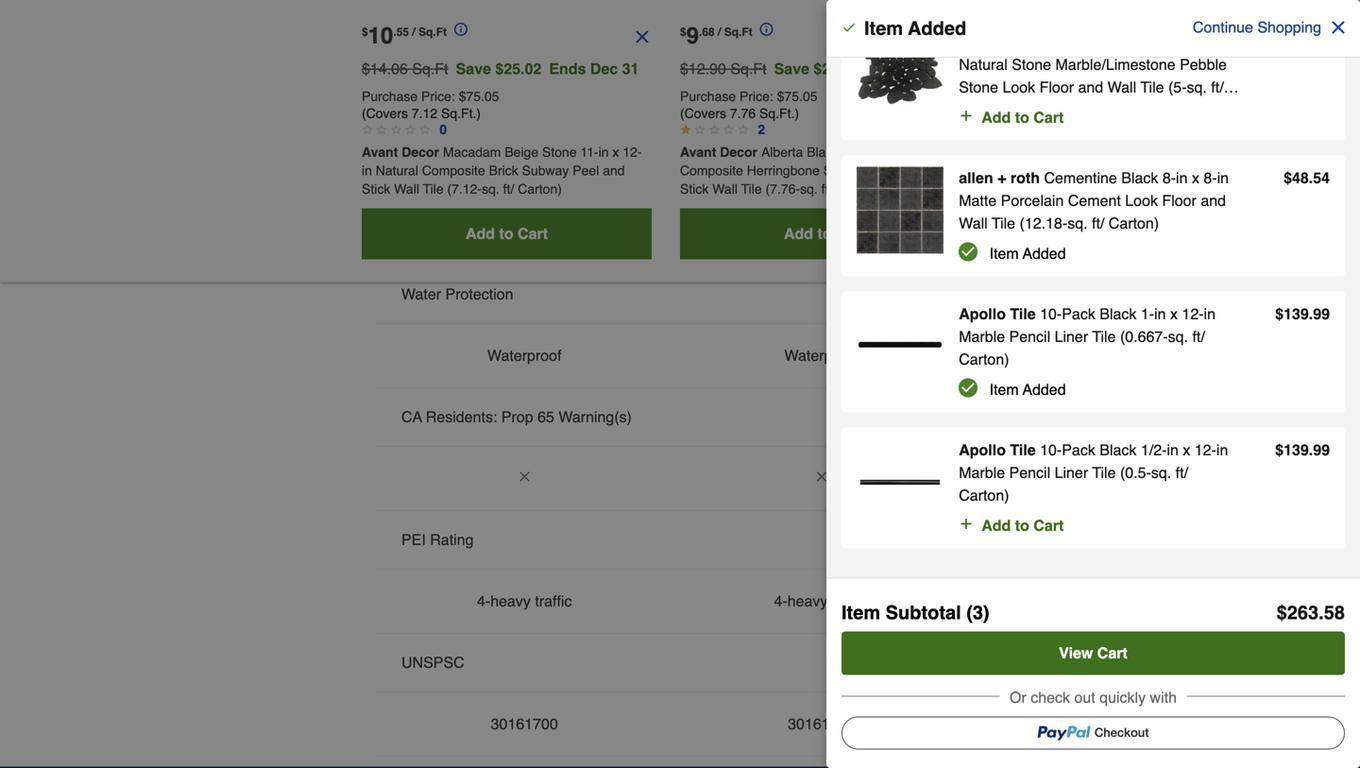 Task type: describe. For each thing, give the bounding box(es) containing it.
liner for (0.667-
[[1055, 328, 1089, 345]]

add down (7.76-
[[784, 225, 814, 242]]

12- inside 10-pack black 1-in x 12-in marble pencil liner tile (0.667-sq. ft/ carton)
[[1183, 305, 1204, 323]]

composite inside the macadam beige stone 11-in x 12- in natural composite brick subway peel and stick wall tile (7.12-sq. ft/ carton)
[[422, 163, 485, 178]]

ends for 9
[[868, 60, 905, 77]]

pack for (0.5-
[[1062, 441, 1096, 459]]

. inside $ 9 . 68 / sq.ft
[[699, 26, 702, 39]]

sq. inside the macadam beige stone 11-in x 12- in natural composite brick subway peel and stick wall tile (7.12-sq. ft/ carton)
[[482, 182, 500, 197]]

(3)
[[967, 602, 990, 624]]

f
[[1337, 451, 1352, 459]]

shopping
[[1258, 18, 1322, 36]]

k
[[1337, 503, 1352, 509]]

) for 9
[[795, 106, 799, 121]]

(5-
[[1169, 78, 1187, 96]]

2 limited from the left
[[824, 101, 867, 119]]

black inside black 12-in x 12-in honed natural stone marble/limestone pebble stone look floor and wall tile (5-sq. ft/ carton)
[[1047, 33, 1084, 51]]

sq. inside 10-pack black 1/2-in x 12-in marble pencil liner tile (0.5-sq. ft/ carton)
[[1152, 464, 1172, 481]]

10- for (0.667-
[[1041, 305, 1062, 323]]

139 for 10-pack black 1-in x 12-in marble pencil liner tile (0.667-sq. ft/ carton)
[[1284, 305, 1309, 323]]

tile inside black 12-in x 12-in honed natural stone marble/limestone pebble stone look floor and wall tile (5-sq. ft/ carton)
[[1141, 78, 1165, 96]]

99 for 10-pack black 1/2-in x 12-in marble pencil liner tile (0.5-sq. ft/ carton)
[[1314, 441, 1330, 459]]

and inside black 12-in x 12-in honed natural stone marble/limestone pebble stone look floor and wall tile (5-sq. ft/ carton)
[[1079, 78, 1104, 96]]

2 4- from the left
[[774, 593, 788, 610]]

2 8- from the left
[[1204, 169, 1218, 187]]

2 n/a from the left
[[809, 224, 834, 241]]

wall for herringbone
[[713, 182, 738, 197]]

peel for subway
[[573, 163, 599, 178]]

apollo tile for 10-pack black 1/2-in x 12-in marble pencil liner tile (0.5-sq. ft/ carton)
[[959, 441, 1036, 459]]

1 8- from the left
[[1163, 169, 1177, 187]]

wall for composite
[[394, 182, 419, 197]]

out
[[1075, 689, 1096, 706]]

floor inside cementine black 8-in x 8-in matte porcelain cement look floor and wall tile (12.18-sq. ft/ carton)
[[1163, 192, 1197, 209]]

ends for 10
[[549, 60, 586, 77]]

ft/ inside 10-pack black 1/2-in x 12-in marble pencil liner tile (0.5-sq. ft/ carton)
[[1176, 464, 1189, 481]]

sq. inside alberta black 12-in x 12-in natural composite herringbone stone look peel and stick wall tile (7.76-sq. ft/ carton)
[[800, 182, 818, 197]]

sq.ft. for 10
[[441, 106, 477, 121]]

/ for 10
[[412, 26, 416, 39]]

sq.ft. for 9
[[760, 106, 795, 121]]

68
[[702, 26, 715, 39]]

item right checkmark image
[[865, 17, 903, 39]]

$ 48 . 54
[[1284, 169, 1330, 187]]

check circle filled image
[[959, 242, 978, 261]]

wall inside cementine black 8-in x 8-in matte porcelain cement look floor and wall tile (12.18-sq. ft/ carton)
[[959, 215, 988, 232]]

(7.12-
[[447, 182, 482, 197]]

$75.05 for 9
[[777, 89, 818, 104]]

cart down 10-pack black 1/2-in x 12-in marble pencil liner tile (0.5-sq. ft/ carton)
[[1034, 517, 1064, 534]]

tile inside the macadam beige stone 11-in x 12- in natural composite brick subway peel and stick wall tile (7.12-sq. ft/ carton)
[[423, 182, 444, 197]]

0
[[440, 122, 447, 137]]

x inside black 12-in x 12-in honed natural stone marble/limestone pebble stone look floor and wall tile (5-sq. ft/ carton)
[[1126, 33, 1133, 51]]

black inside 10-pack black 1/2-in x 12-in marble pencil liner tile (0.5-sq. ft/ carton)
[[1100, 441, 1137, 459]]

1 e from the top
[[1337, 459, 1352, 467]]

marble/limestone
[[1056, 56, 1176, 73]]

add to cart button up +
[[959, 106, 1064, 129]]

1 n/a from the left
[[512, 224, 537, 241]]

carton) inside black 12-in x 12-in honed natural stone marble/limestone pebble stone look floor and wall tile (5-sq. ft/ carton)
[[959, 101, 1010, 119]]

porcelain
[[1001, 192, 1064, 209]]

purchase for 10
[[362, 89, 418, 104]]

(covers for 9
[[680, 106, 727, 121]]

2 0 out of 5 stars image from the left
[[405, 124, 416, 135]]

to down 10-pack black 1/2-in x 12-in marble pencil liner tile (0.5-sq. ft/ carton)
[[1016, 517, 1030, 534]]

continue
[[1193, 18, 1254, 36]]

sq. inside cementine black 8-in x 8-in matte porcelain cement look floor and wall tile (12.18-sq. ft/ carton)
[[1068, 215, 1088, 232]]

55
[[397, 26, 409, 39]]

+
[[998, 169, 1007, 187]]

f e e d b a c k
[[1337, 451, 1352, 509]]

cart down subway
[[518, 225, 548, 242]]

product image for 10-pack black 1/2-in x 12-in marble pencil liner tile (0.5-sq. ft/ carton)
[[857, 439, 944, 526]]

look inside cementine black 8-in x 8-in matte porcelain cement look floor and wall tile (12.18-sq. ft/ carton)
[[1126, 192, 1158, 209]]

quickly
[[1100, 689, 1146, 706]]

. inside $ 10 . 55 / sq.ft
[[393, 26, 397, 39]]

$ 139 . 99 for 10-pack black 1/2-in x 12-in marble pencil liner tile (0.5-sq. ft/ carton)
[[1276, 441, 1330, 459]]

or check out quickly with
[[1010, 689, 1177, 706]]

cart up roth
[[1034, 109, 1064, 126]]

2 5-year limited from the left
[[776, 101, 867, 119]]

ft/ inside black 12-in x 12-in honed natural stone marble/limestone pebble stone look floor and wall tile (5-sq. ft/ carton)
[[1212, 78, 1224, 96]]

added for allen + roth
[[1023, 245, 1066, 262]]

matte
[[959, 192, 997, 209]]

black inside alberta black 12-in x 12-in natural composite herringbone stone look peel and stick wall tile (7.76-sq. ft/ carton)
[[807, 145, 840, 160]]

2 heavy from the left
[[788, 593, 828, 610]]

2 30161700 from the left
[[788, 715, 855, 733]]

view cart
[[1059, 644, 1128, 662]]

$ 10 . 55 / sq.ft
[[362, 23, 447, 49]]

3 0 out of 5 stars image from the left
[[419, 124, 431, 135]]

macadam
[[443, 145, 501, 160]]

item right check circle filled icon on the top right of the page
[[990, 245, 1019, 262]]

$12.90 sq.ft save $25.02 ends dec 31
[[680, 60, 958, 77]]

10-pack black 1-in x 12-in marble pencil liner tile (0.667-sq. ft/ carton)
[[959, 305, 1216, 368]]

avant for natural
[[362, 145, 398, 160]]

wall for marble/limestone
[[1108, 78, 1137, 96]]

sq.ft up purchase price: $75.05 (covers 7.12 sq.ft. )
[[412, 60, 448, 77]]

$75.05 for 10
[[459, 89, 499, 104]]

4 0 out of 5 stars element from the left
[[405, 124, 416, 135]]

7.12
[[412, 106, 438, 121]]

and inside alberta black 12-in x 12-in natural composite herringbone stone look peel and stick wall tile (7.76-sq. ft/ carton)
[[925, 163, 947, 178]]

natural for peel
[[920, 145, 962, 160]]

beige
[[505, 145, 539, 160]]

add up allen + roth
[[982, 109, 1011, 126]]

to up roth
[[1016, 109, 1030, 126]]

item subtotal (3)
[[842, 602, 990, 624]]

allen
[[959, 169, 994, 187]]

263
[[1288, 602, 1319, 624]]

carton) inside 10-pack black 1-in x 12-in marble pencil liner tile (0.667-sq. ft/ carton)
[[959, 351, 1010, 368]]

2 5- from the left
[[776, 101, 790, 119]]

a
[[1337, 489, 1352, 496]]

1 year from the left
[[493, 101, 522, 119]]

add to cart button down (7.76-
[[680, 208, 970, 259]]

2 1 out of 5 stars element from the left
[[695, 124, 706, 135]]

info image for 9
[[753, 15, 774, 36]]

to down alberta black 12-in x 12-in natural composite herringbone stone look peel and stick wall tile (7.76-sq. ft/ carton) in the top of the page
[[818, 225, 832, 242]]

1 traffic from the left
[[535, 593, 572, 610]]

natural inside the macadam beige stone 11-in x 12- in natural composite brick subway peel and stick wall tile (7.12-sq. ft/ carton)
[[376, 163, 419, 178]]

marble for 10-pack black 1-in x 12-in marble pencil liner tile (0.667-sq. ft/ carton)
[[959, 328, 1006, 345]]

check
[[1031, 689, 1071, 706]]

0 vertical spatial item added
[[865, 17, 967, 39]]

check circle filled image
[[959, 378, 978, 397]]

tile inside 10-pack black 1/2-in x 12-in marble pencil liner tile (0.5-sq. ft/ carton)
[[1093, 464, 1116, 481]]

view cart button
[[842, 632, 1346, 675]]

black 12-in x 12-in honed natural stone marble/limestone pebble stone look floor and wall tile (5-sq. ft/ carton)
[[959, 33, 1227, 119]]

(covers for 10
[[362, 106, 408, 121]]

natural for look
[[959, 56, 1008, 73]]

1 horizontal spatial no image
[[633, 28, 652, 46]]

purchase price: $75.05 (covers 7.12 sq.ft. )
[[362, 89, 499, 121]]

1 out of 5 stars image for 2nd 1 out of 5 stars element
[[695, 124, 706, 135]]

or
[[1010, 689, 1027, 706]]

3 0 out of 5 stars element from the left
[[391, 124, 402, 135]]

10-pack black 1/2-in x 12-in marble pencil liner tile (0.5-sq. ft/ carton)
[[959, 441, 1229, 504]]

decor for natural
[[402, 145, 439, 160]]

58
[[1325, 602, 1346, 624]]

2 0 out of 5 stars element from the left
[[376, 124, 388, 135]]

carton) inside cementine black 8-in x 8-in matte porcelain cement look floor and wall tile (12.18-sq. ft/ carton)
[[1109, 215, 1160, 232]]

1 0 out of 5 stars image from the left
[[391, 124, 402, 135]]

save for 10
[[456, 60, 491, 77]]

product image for cementine black 8-in x 8-in matte porcelain cement look floor and wall tile (12.18-sq. ft/ carton)
[[857, 167, 944, 254]]

1 out of 5 stars image for 3rd 1 out of 5 stars element from right
[[709, 124, 720, 135]]

1 5-year limited from the left
[[479, 101, 570, 119]]

carton) inside 10-pack black 1/2-in x 12-in marble pencil liner tile (0.5-sq. ft/ carton)
[[959, 487, 1010, 504]]

black inside 10-pack black 1-in x 12-in marble pencil liner tile (0.667-sq. ft/ carton)
[[1100, 305, 1137, 323]]

product image for 10-pack black 1-in x 12-in marble pencil liner tile (0.667-sq. ft/ carton)
[[857, 303, 944, 390]]

1 product image from the top
[[857, 31, 944, 118]]

pencil for 10-pack black 1-in x 12-in marble pencil liner tile (0.667-sq. ft/ carton)
[[1010, 328, 1051, 345]]

added for apollo tile
[[1023, 381, 1066, 398]]

2 horizontal spatial no image
[[814, 469, 829, 484]]

11-
[[581, 145, 599, 160]]

x inside alberta black 12-in x 12-in natural composite herringbone stone look peel and stick wall tile (7.76-sq. ft/ carton)
[[876, 145, 883, 160]]

continue shopping button
[[1181, 6, 1361, 49]]

apollo for 10-pack black 1-in x 12-in marble pencil liner tile (0.667-sq. ft/ carton)
[[959, 305, 1006, 323]]

2 4-heavy traffic from the left
[[774, 593, 869, 610]]

item added for apollo tile
[[990, 381, 1066, 398]]

tile inside 10-pack black 1-in x 12-in marble pencil liner tile (0.667-sq. ft/ carton)
[[1093, 328, 1116, 345]]

1 0 out of 5 stars image from the left
[[362, 124, 373, 135]]

1 4-heavy traffic from the left
[[477, 593, 572, 610]]

(7.76-
[[766, 182, 800, 197]]

ft/ inside alberta black 12-in x 12-in natural composite herringbone stone look peel and stick wall tile (7.76-sq. ft/ carton)
[[822, 182, 833, 197]]

1 4- from the left
[[477, 593, 491, 610]]

alberta black 12-in x 12-in natural composite herringbone stone look peel and stick wall tile (7.76-sq. ft/ carton)
[[680, 145, 966, 197]]

31 for 10
[[622, 60, 639, 77]]

stick for natural
[[362, 182, 391, 197]]

$ 263 . 58
[[1277, 602, 1346, 624]]

x inside 10-pack black 1-in x 12-in marble pencil liner tile (0.667-sq. ft/ carton)
[[1171, 305, 1178, 323]]

$ 9 . 68 / sq.ft
[[680, 23, 753, 49]]

(0.667-
[[1121, 328, 1169, 345]]

subway
[[522, 163, 569, 178]]

chat invite button image
[[1275, 697, 1332, 755]]

alberta
[[762, 145, 804, 160]]

plus image for add to cart button over '(3)'
[[959, 515, 974, 533]]

stone down no icon
[[959, 78, 999, 96]]

with
[[1150, 689, 1177, 706]]

c
[[1337, 496, 1352, 503]]

decor for composite
[[720, 145, 758, 160]]



Task type: locate. For each thing, give the bounding box(es) containing it.
avant decor for composite
[[680, 145, 758, 160]]

2 peel from the left
[[894, 163, 921, 178]]

wall inside black 12-in x 12-in honed natural stone marble/limestone pebble stone look floor and wall tile (5-sq. ft/ carton)
[[1108, 78, 1137, 96]]

marble down check circle filled image
[[959, 464, 1006, 481]]

ft/ inside cementine black 8-in x 8-in matte porcelain cement look floor and wall tile (12.18-sq. ft/ carton)
[[1092, 215, 1105, 232]]

$
[[362, 26, 368, 39], [680, 26, 687, 39], [1284, 169, 1293, 187], [1276, 305, 1284, 323], [1276, 441, 1284, 459], [1277, 602, 1288, 624]]

stick inside the macadam beige stone 11-in x 12- in natural composite brick subway peel and stick wall tile (7.12-sq. ft/ carton)
[[362, 182, 391, 197]]

$25.02 for 9
[[814, 60, 860, 77]]

2 plus image from the top
[[959, 515, 974, 533]]

0 horizontal spatial look
[[862, 163, 891, 178]]

add to cart down the (7.12-
[[466, 225, 548, 242]]

5 1 out of 5 stars element from the left
[[738, 124, 749, 135]]

10- for (0.5-
[[1041, 441, 1062, 459]]

wall inside the macadam beige stone 11-in x 12- in natural composite brick subway peel and stick wall tile (7.12-sq. ft/ carton)
[[394, 182, 419, 197]]

0 horizontal spatial floor
[[1040, 78, 1074, 96]]

1 horizontal spatial 31
[[941, 60, 958, 77]]

2 0 out of 5 stars image from the left
[[376, 124, 388, 135]]

price: inside purchase price: $75.05 (covers 7.12 sq.ft. )
[[421, 89, 455, 104]]

1 horizontal spatial avant
[[680, 145, 717, 160]]

2 traffic from the left
[[832, 593, 869, 610]]

2
[[758, 122, 766, 137]]

natural down no icon
[[959, 56, 1008, 73]]

stick left (7.76-
[[680, 182, 709, 197]]

product image
[[857, 31, 944, 118], [857, 167, 944, 254], [857, 303, 944, 390], [857, 439, 944, 526]]

1 horizontal spatial year
[[790, 101, 819, 119]]

2 marble from the top
[[959, 464, 1006, 481]]

1 / from the left
[[412, 26, 416, 39]]

1 horizontal spatial /
[[718, 26, 721, 39]]

4 1 out of 5 stars element from the left
[[723, 124, 735, 135]]

1 horizontal spatial info image
[[753, 15, 774, 36]]

1 vertical spatial liner
[[1055, 464, 1089, 481]]

add to cart
[[982, 109, 1064, 126], [466, 225, 548, 242], [784, 225, 867, 242], [982, 517, 1064, 534]]

1 horizontal spatial floor
[[1163, 192, 1197, 209]]

plus image for add to cart button on top of +
[[959, 106, 974, 125]]

item added for allen + roth
[[990, 245, 1066, 262]]

1 avant decor from the left
[[362, 145, 439, 160]]

(0.5-
[[1121, 464, 1152, 481]]

1 vertical spatial apollo
[[959, 441, 1006, 459]]

1 apollo tile from the top
[[959, 305, 1036, 323]]

0 vertical spatial added
[[908, 17, 967, 39]]

marble
[[959, 328, 1006, 345], [959, 464, 1006, 481]]

peel inside alberta black 12-in x 12-in natural composite herringbone stone look peel and stick wall tile (7.76-sq. ft/ carton)
[[894, 163, 921, 178]]

in
[[1110, 33, 1121, 51], [1159, 33, 1171, 51], [599, 145, 609, 160], [862, 145, 873, 160], [906, 145, 916, 160], [362, 163, 372, 178], [1177, 169, 1188, 187], [1218, 169, 1229, 187], [1155, 305, 1167, 323], [1204, 305, 1216, 323], [1167, 441, 1179, 459], [1217, 441, 1229, 459]]

1 horizontal spatial peel
[[894, 163, 921, 178]]

1 (covers from the left
[[362, 106, 408, 121]]

$14.06
[[362, 60, 408, 77]]

macadam beige stone 11-in x 12- in natural composite brick subway peel and stick wall tile (7.12-sq. ft/ carton)
[[362, 145, 642, 197]]

apollo tile down check circle filled icon on the top right of the page
[[959, 305, 1036, 323]]

1 horizontal spatial avant decor
[[680, 145, 758, 160]]

sq. inside black 12-in x 12-in honed natural stone marble/limestone pebble stone look floor and wall tile (5-sq. ft/ carton)
[[1187, 78, 1208, 96]]

decor down 7.76
[[720, 145, 758, 160]]

0 horizontal spatial stick
[[362, 182, 391, 197]]

wall left the (7.12-
[[394, 182, 419, 197]]

pebble
[[1180, 56, 1227, 73]]

item right check circle filled image
[[990, 381, 1019, 398]]

.
[[393, 26, 397, 39], [699, 26, 702, 39], [1309, 169, 1314, 187], [1309, 305, 1314, 323], [1309, 441, 1314, 459], [1319, 602, 1325, 624]]

floor down marble/limestone
[[1040, 78, 1074, 96]]

price: for 9
[[740, 89, 774, 104]]

liner
[[1055, 328, 1089, 345], [1055, 464, 1089, 481]]

/ right 68
[[718, 26, 721, 39]]

0 horizontal spatial limited
[[526, 101, 570, 119]]

0 vertical spatial 139
[[1284, 305, 1309, 323]]

2 ends from the left
[[868, 60, 905, 77]]

avant decor
[[362, 145, 439, 160], [680, 145, 758, 160]]

1 horizontal spatial composite
[[680, 163, 744, 178]]

2 liner from the top
[[1055, 464, 1089, 481]]

cart down alberta black 12-in x 12-in natural composite herringbone stone look peel and stick wall tile (7.76-sq. ft/ carton) in the top of the page
[[836, 225, 867, 242]]

1 marble from the top
[[959, 328, 1006, 345]]

stone inside the macadam beige stone 11-in x 12- in natural composite brick subway peel and stick wall tile (7.12-sq. ft/ carton)
[[542, 145, 577, 160]]

0 horizontal spatial avant decor
[[362, 145, 439, 160]]

) up alberta
[[795, 106, 799, 121]]

sq.ft. inside purchase price: $75.05 (covers 7.12 sq.ft. )
[[441, 106, 477, 121]]

close image
[[1330, 18, 1348, 37]]

1 pencil from the top
[[1010, 328, 1051, 345]]

0 horizontal spatial waterproof
[[488, 347, 562, 364]]

1 $25.02 from the left
[[496, 60, 542, 77]]

2 horizontal spatial 1 out of 5 stars image
[[723, 124, 735, 135]]

(12.18-
[[1020, 215, 1068, 232]]

1 horizontal spatial 5-
[[776, 101, 790, 119]]

dec for 9
[[909, 60, 937, 77]]

add to cart button
[[959, 106, 1064, 129], [362, 208, 652, 259], [680, 208, 970, 259], [959, 515, 1064, 537]]

1 horizontal spatial 1 out of 5 stars image
[[709, 124, 720, 135]]

stone left marble/limestone
[[1012, 56, 1052, 73]]

0 horizontal spatial 0 out of 5 stars image
[[391, 124, 402, 135]]

save up purchase price: $75.05 (covers 7.12 sq.ft. )
[[456, 60, 491, 77]]

1 139 from the top
[[1284, 305, 1309, 323]]

2 horizontal spatial look
[[1126, 192, 1158, 209]]

decor down 7.12
[[402, 145, 439, 160]]

1 5- from the left
[[479, 101, 493, 119]]

1 vertical spatial pencil
[[1010, 464, 1051, 481]]

/ right '55'
[[412, 26, 416, 39]]

composite inside alberta black 12-in x 12-in natural composite herringbone stone look peel and stick wall tile (7.76-sq. ft/ carton)
[[680, 163, 744, 178]]

1 $75.05 from the left
[[459, 89, 499, 104]]

avant decor down 7.76
[[680, 145, 758, 160]]

peel inside the macadam beige stone 11-in x 12- in natural composite brick subway peel and stick wall tile (7.12-sq. ft/ carton)
[[573, 163, 599, 178]]

pack for (0.667-
[[1062, 305, 1096, 323]]

2 / from the left
[[718, 26, 721, 39]]

f e e d b a c k button
[[1328, 421, 1361, 539]]

d
[[1337, 474, 1352, 481]]

1 liner from the top
[[1055, 328, 1089, 345]]

purchase for 9
[[680, 89, 736, 104]]

1 horizontal spatial 5-year limited
[[776, 101, 867, 119]]

2 99 from the top
[[1314, 441, 1330, 459]]

1 out of 5 stars image down 7.76
[[723, 124, 735, 135]]

add
[[982, 109, 1011, 126], [466, 225, 495, 242], [784, 225, 814, 242], [982, 517, 1011, 534]]

avant down purchase price: $75.05 (covers 7.76 sq.ft. )
[[680, 145, 717, 160]]

carton) inside alberta black 12-in x 12-in natural composite herringbone stone look peel and stick wall tile (7.76-sq. ft/ carton)
[[836, 182, 881, 197]]

x inside the macadam beige stone 11-in x 12- in natural composite brick subway peel and stick wall tile (7.12-sq. ft/ carton)
[[613, 145, 619, 160]]

48
[[1293, 169, 1309, 187]]

2 stick from the left
[[680, 182, 709, 197]]

/ inside $ 10 . 55 / sq.ft
[[412, 26, 416, 39]]

0 vertical spatial 99
[[1314, 305, 1330, 323]]

$75.05
[[459, 89, 499, 104], [777, 89, 818, 104]]

(covers inside purchase price: $75.05 (covers 7.76 sq.ft. )
[[680, 106, 727, 121]]

stick for composite
[[680, 182, 709, 197]]

cementine
[[1045, 169, 1118, 187]]

1 vertical spatial apollo tile
[[959, 441, 1036, 459]]

2 (covers from the left
[[680, 106, 727, 121]]

e up d
[[1337, 459, 1352, 467]]

1 out of 5 stars image down $12.90
[[680, 124, 692, 135]]

tile inside cementine black 8-in x 8-in matte porcelain cement look floor and wall tile (12.18-sq. ft/ carton)
[[992, 215, 1016, 232]]

0 vertical spatial natural
[[959, 56, 1008, 73]]

1 horizontal spatial 0 out of 5 stars image
[[376, 124, 388, 135]]

1 sq.ft. from the left
[[441, 106, 477, 121]]

0 out of 5 stars element
[[362, 124, 373, 135], [376, 124, 388, 135], [391, 124, 402, 135], [405, 124, 416, 135], [419, 124, 431, 135]]

10- inside 10-pack black 1-in x 12-in marble pencil liner tile (0.667-sq. ft/ carton)
[[1041, 305, 1062, 323]]

ft/ right (7.76-
[[822, 182, 833, 197]]

1 pack from the top
[[1062, 305, 1096, 323]]

add up '(3)'
[[982, 517, 1011, 534]]

x inside 10-pack black 1/2-in x 12-in marble pencil liner tile (0.5-sq. ft/ carton)
[[1183, 441, 1191, 459]]

0 horizontal spatial year
[[493, 101, 522, 119]]

roth
[[1011, 169, 1040, 187]]

1 heavy from the left
[[491, 593, 531, 610]]

1 out of 5 stars image
[[695, 124, 706, 135], [738, 124, 749, 135]]

cart right view
[[1098, 644, 1128, 662]]

1 1 out of 5 stars image from the left
[[680, 124, 692, 135]]

1 vertical spatial 139
[[1284, 441, 1309, 459]]

look
[[1003, 78, 1036, 96], [862, 163, 891, 178], [1126, 192, 1158, 209]]

ft/
[[1212, 78, 1224, 96], [503, 182, 514, 197], [822, 182, 833, 197], [1092, 215, 1105, 232], [1193, 328, 1206, 345], [1176, 464, 1189, 481]]

heavy
[[491, 593, 531, 610], [788, 593, 828, 610]]

liner inside 10-pack black 1/2-in x 12-in marble pencil liner tile (0.5-sq. ft/ carton)
[[1055, 464, 1089, 481]]

0 horizontal spatial 0 out of 5 stars image
[[362, 124, 373, 135]]

1 horizontal spatial decor
[[720, 145, 758, 160]]

0 horizontal spatial decor
[[402, 145, 439, 160]]

herringbone
[[747, 163, 820, 178]]

1 vertical spatial plus image
[[959, 515, 974, 533]]

0 vertical spatial 10-
[[1041, 305, 1062, 323]]

marble for 10-pack black 1/2-in x 12-in marble pencil liner tile (0.5-sq. ft/ carton)
[[959, 464, 1006, 481]]

(covers left 7.12
[[362, 106, 408, 121]]

1 vertical spatial $ 139 . 99
[[1276, 441, 1330, 459]]

2 horizontal spatial 0 out of 5 stars image
[[419, 124, 431, 135]]

1 out of 5 stars element
[[680, 124, 692, 135], [695, 124, 706, 135], [709, 124, 720, 135], [723, 124, 735, 135], [738, 124, 749, 135]]

apollo down check circle filled icon on the top right of the page
[[959, 305, 1006, 323]]

purchase inside purchase price: $75.05 (covers 7.76 sq.ft. )
[[680, 89, 736, 104]]

stone right herringbone
[[824, 163, 858, 178]]

year down $14.06 sq.ft save $25.02 ends dec 31
[[493, 101, 522, 119]]

1 0 out of 5 stars element from the left
[[362, 124, 373, 135]]

and inside the macadam beige stone 11-in x 12- in natural composite brick subway peel and stick wall tile (7.12-sq. ft/ carton)
[[603, 163, 625, 178]]

avant decor for natural
[[362, 145, 439, 160]]

1 peel from the left
[[573, 163, 599, 178]]

5-year limited
[[479, 101, 570, 119], [776, 101, 867, 119]]

and
[[1079, 78, 1104, 96], [603, 163, 625, 178], [925, 163, 947, 178], [1201, 192, 1227, 209]]

honed
[[1175, 33, 1220, 51]]

$25.02 for 10
[[496, 60, 542, 77]]

54
[[1314, 169, 1330, 187]]

sq.ft.
[[441, 106, 477, 121], [760, 106, 795, 121]]

0 horizontal spatial dec
[[591, 60, 618, 77]]

brick
[[489, 163, 519, 178]]

pack inside 10-pack black 1-in x 12-in marble pencil liner tile (0.667-sq. ft/ carton)
[[1062, 305, 1096, 323]]

apollo down check circle filled image
[[959, 441, 1006, 459]]

2 139 from the top
[[1284, 441, 1309, 459]]

1 31 from the left
[[622, 60, 639, 77]]

add to cart down (7.76-
[[784, 225, 867, 242]]

0 horizontal spatial 4-
[[477, 593, 491, 610]]

sq.
[[1187, 78, 1208, 96], [482, 182, 500, 197], [800, 182, 818, 197], [1068, 215, 1088, 232], [1169, 328, 1189, 345], [1152, 464, 1172, 481]]

1 horizontal spatial 4-
[[774, 593, 788, 610]]

to down brick at top
[[499, 225, 514, 242]]

1 vertical spatial look
[[862, 163, 891, 178]]

2 $25.02 from the left
[[814, 60, 860, 77]]

1 info image from the left
[[447, 15, 468, 36]]

save up purchase price: $75.05 (covers 7.76 sq.ft. )
[[774, 60, 810, 77]]

2 vertical spatial item added
[[990, 381, 1066, 398]]

0 horizontal spatial price:
[[421, 89, 455, 104]]

item added right checkmark image
[[865, 17, 967, 39]]

subtotal
[[886, 602, 962, 624]]

ft/ down brick at top
[[503, 182, 514, 197]]

1 horizontal spatial save
[[774, 60, 810, 77]]

sq.ft inside $ 9 . 68 / sq.ft
[[725, 26, 753, 39]]

view
[[1059, 644, 1094, 662]]

apollo for 10-pack black 1/2-in x 12-in marble pencil liner tile (0.5-sq. ft/ carton)
[[959, 441, 1006, 459]]

1 dec from the left
[[591, 60, 618, 77]]

10
[[368, 23, 393, 49]]

to
[[1016, 109, 1030, 126], [499, 225, 514, 242], [818, 225, 832, 242], [1016, 517, 1030, 534]]

plus image up '(3)'
[[959, 515, 974, 533]]

pack inside 10-pack black 1/2-in x 12-in marble pencil liner tile (0.5-sq. ft/ carton)
[[1062, 441, 1096, 459]]

0 horizontal spatial 1 out of 5 stars image
[[680, 124, 692, 135]]

1 horizontal spatial traffic
[[832, 593, 869, 610]]

peel left the allen
[[894, 163, 921, 178]]

add to cart up roth
[[982, 109, 1064, 126]]

139 for 10-pack black 1/2-in x 12-in marble pencil liner tile (0.5-sq. ft/ carton)
[[1284, 441, 1309, 459]]

0 horizontal spatial purchase
[[362, 89, 418, 104]]

sq.ft right '55'
[[419, 26, 447, 39]]

1 save from the left
[[456, 60, 491, 77]]

peel for look
[[894, 163, 921, 178]]

0 horizontal spatial 5-year limited
[[479, 101, 570, 119]]

/ for 9
[[718, 26, 721, 39]]

wall down matte
[[959, 215, 988, 232]]

31
[[622, 60, 639, 77], [941, 60, 958, 77]]

7.76
[[730, 106, 756, 121]]

2 10- from the top
[[1041, 441, 1062, 459]]

ft/ right '(0.667-'
[[1193, 328, 1206, 345]]

price: up 7.76
[[740, 89, 774, 104]]

1 vertical spatial added
[[1023, 245, 1066, 262]]

12-
[[1088, 33, 1110, 51], [1137, 33, 1159, 51], [623, 145, 642, 160], [843, 145, 862, 160], [887, 145, 906, 160], [1183, 305, 1204, 323], [1195, 441, 1217, 459]]

0 horizontal spatial 1 out of 5 stars image
[[695, 124, 706, 135]]

add to cart button up '(3)'
[[959, 515, 1064, 537]]

0 vertical spatial apollo tile
[[959, 305, 1036, 323]]

e
[[1337, 459, 1352, 467], [1337, 467, 1352, 474]]

0 out of 5 stars image
[[362, 124, 373, 135], [376, 124, 388, 135]]

1 out of 5 stars image down 7.76
[[738, 124, 749, 135]]

2 $ 139 . 99 from the top
[[1276, 441, 1330, 459]]

0 horizontal spatial (covers
[[362, 106, 408, 121]]

avant
[[362, 145, 398, 160], [680, 145, 717, 160]]

/ inside $ 9 . 68 / sq.ft
[[718, 26, 721, 39]]

price: up 7.12
[[421, 89, 455, 104]]

1 plus image from the top
[[959, 106, 974, 125]]

2 sq.ft. from the left
[[760, 106, 795, 121]]

pencil inside 10-pack black 1-in x 12-in marble pencil liner tile (0.667-sq. ft/ carton)
[[1010, 328, 1051, 345]]

pack left 1-
[[1062, 305, 1096, 323]]

0 horizontal spatial no image
[[517, 469, 532, 484]]

1 30161700 from the left
[[491, 715, 558, 733]]

item added right check circle filled image
[[990, 381, 1066, 398]]

peel down 11-
[[573, 163, 599, 178]]

) inside purchase price: $75.05 (covers 7.12 sq.ft. )
[[477, 106, 481, 121]]

sq.ft inside $ 10 . 55 / sq.ft
[[419, 26, 447, 39]]

n/a down brick at top
[[512, 224, 537, 241]]

purchase inside purchase price: $75.05 (covers 7.12 sq.ft. )
[[362, 89, 418, 104]]

31 for 9
[[941, 60, 958, 77]]

4 product image from the top
[[857, 439, 944, 526]]

) inside purchase price: $75.05 (covers 7.76 sq.ft. )
[[795, 106, 799, 121]]

black 12-in x 12-in honed natural stone marble/limestone pebble stone look floor and wall tile (5-sq. ft/ carton) link
[[959, 31, 1242, 119]]

2 year from the left
[[790, 101, 819, 119]]

look inside alberta black 12-in x 12-in natural composite herringbone stone look peel and stick wall tile (7.76-sq. ft/ carton)
[[862, 163, 891, 178]]

info image for 10
[[447, 15, 468, 36]]

1 composite from the left
[[422, 163, 485, 178]]

0 horizontal spatial 4-heavy traffic
[[477, 593, 572, 610]]

3 product image from the top
[[857, 303, 944, 390]]

black
[[1047, 33, 1084, 51], [807, 145, 840, 160], [1122, 169, 1159, 187], [1100, 305, 1137, 323], [1100, 441, 1137, 459]]

2 $75.05 from the left
[[777, 89, 818, 104]]

5 0 out of 5 stars element from the left
[[419, 124, 431, 135]]

3 1 out of 5 stars element from the left
[[709, 124, 720, 135]]

(covers inside purchase price: $75.05 (covers 7.12 sq.ft. )
[[362, 106, 408, 121]]

avant for composite
[[680, 145, 717, 160]]

cart
[[1034, 109, 1064, 126], [518, 225, 548, 242], [836, 225, 867, 242], [1034, 517, 1064, 534], [1098, 644, 1128, 662]]

pack left 1/2-
[[1062, 441, 1096, 459]]

1 1 out of 5 stars image from the left
[[695, 124, 706, 135]]

$ inside $ 10 . 55 / sq.ft
[[362, 26, 368, 39]]

0 vertical spatial $ 139 . 99
[[1276, 305, 1330, 323]]

1 vertical spatial floor
[[1163, 192, 1197, 209]]

wall down marble/limestone
[[1108, 78, 1137, 96]]

2 vertical spatial natural
[[376, 163, 419, 178]]

1 horizontal spatial sq.ft.
[[760, 106, 795, 121]]

0 horizontal spatial composite
[[422, 163, 485, 178]]

1 horizontal spatial )
[[795, 106, 799, 121]]

) up macadam on the left top of page
[[477, 106, 481, 121]]

sq.ft. inside purchase price: $75.05 (covers 7.76 sq.ft. )
[[760, 106, 795, 121]]

2 vertical spatial look
[[1126, 192, 1158, 209]]

1 horizontal spatial $25.02
[[814, 60, 860, 77]]

pack
[[1062, 305, 1096, 323], [1062, 441, 1096, 459]]

n/a
[[512, 224, 537, 241], [809, 224, 834, 241]]

12- inside 10-pack black 1/2-in x 12-in marble pencil liner tile (0.5-sq. ft/ carton)
[[1195, 441, 1217, 459]]

1 vertical spatial pack
[[1062, 441, 1096, 459]]

1 out of 5 stars image for 1st 1 out of 5 stars element from the right
[[738, 124, 749, 135]]

4-heavy traffic
[[477, 593, 572, 610], [774, 593, 869, 610]]

2 avant from the left
[[680, 145, 717, 160]]

stone up subway
[[542, 145, 577, 160]]

wall inside alberta black 12-in x 12-in natural composite herringbone stone look peel and stick wall tile (7.76-sq. ft/ carton)
[[713, 182, 738, 197]]

limited
[[526, 101, 570, 119], [824, 101, 867, 119]]

1 vertical spatial 99
[[1314, 441, 1330, 459]]

2 31 from the left
[[941, 60, 958, 77]]

1 99 from the top
[[1314, 305, 1330, 323]]

look inside black 12-in x 12-in honed natural stone marble/limestone pebble stone look floor and wall tile (5-sq. ft/ carton)
[[1003, 78, 1036, 96]]

look right herringbone
[[862, 163, 891, 178]]

no image
[[952, 28, 970, 46]]

cement
[[1069, 192, 1121, 209]]

liner inside 10-pack black 1-in x 12-in marble pencil liner tile (0.667-sq. ft/ carton)
[[1055, 328, 1089, 345]]

marble up check circle filled image
[[959, 328, 1006, 345]]

0 horizontal spatial 5-
[[479, 101, 493, 119]]

added down 10-pack black 1-in x 12-in marble pencil liner tile (0.667-sq. ft/ carton)
[[1023, 381, 1066, 398]]

info image right 68
[[753, 15, 774, 36]]

price:
[[421, 89, 455, 104], [740, 89, 774, 104]]

139
[[1284, 305, 1309, 323], [1284, 441, 1309, 459]]

1 out of 5 stars image for first 1 out of 5 stars element from left
[[680, 124, 692, 135]]

limited up beige
[[526, 101, 570, 119]]

0 horizontal spatial $25.02
[[496, 60, 542, 77]]

1 horizontal spatial purchase
[[680, 89, 736, 104]]

1 apollo from the top
[[959, 305, 1006, 323]]

2 save from the left
[[774, 60, 810, 77]]

save for 9
[[774, 60, 810, 77]]

12- inside the macadam beige stone 11-in x 12- in natural composite brick subway peel and stick wall tile (7.12-sq. ft/ carton)
[[623, 145, 642, 160]]

1 horizontal spatial look
[[1003, 78, 1036, 96]]

1/2-
[[1141, 441, 1167, 459]]

price: inside purchase price: $75.05 (covers 7.76 sq.ft. )
[[740, 89, 774, 104]]

2 purchase from the left
[[680, 89, 736, 104]]

item
[[865, 17, 903, 39], [990, 245, 1019, 262], [990, 381, 1019, 398], [842, 602, 881, 624]]

item added down "(12.18-"
[[990, 245, 1066, 262]]

1 horizontal spatial stick
[[680, 182, 709, 197]]

allen + roth
[[959, 169, 1040, 187]]

add down the (7.12-
[[466, 225, 495, 242]]

0 horizontal spatial save
[[456, 60, 491, 77]]

1 horizontal spatial 4-heavy traffic
[[774, 593, 869, 610]]

dec for 10
[[591, 60, 618, 77]]

1 price: from the left
[[421, 89, 455, 104]]

0 horizontal spatial avant
[[362, 145, 398, 160]]

pencil for 10-pack black 1/2-in x 12-in marble pencil liner tile (0.5-sq. ft/ carton)
[[1010, 464, 1051, 481]]

2 info image from the left
[[753, 15, 774, 36]]

purchase down $14.06
[[362, 89, 418, 104]]

apollo
[[959, 305, 1006, 323], [959, 441, 1006, 459]]

checkmark image
[[842, 20, 857, 35]]

$ 139 . 99
[[1276, 305, 1330, 323], [1276, 441, 1330, 459]]

carton)
[[959, 101, 1010, 119], [518, 182, 562, 197], [836, 182, 881, 197], [1109, 215, 1160, 232], [959, 351, 1010, 368], [959, 487, 1010, 504]]

2 pack from the top
[[1062, 441, 1096, 459]]

price: for 10
[[421, 89, 455, 104]]

added right checkmark image
[[908, 17, 967, 39]]

sq.ft. up 0
[[441, 106, 477, 121]]

x inside cementine black 8-in x 8-in matte porcelain cement look floor and wall tile (12.18-sq. ft/ carton)
[[1192, 169, 1200, 187]]

$ 139 . 99 for 10-pack black 1-in x 12-in marble pencil liner tile (0.667-sq. ft/ carton)
[[1276, 305, 1330, 323]]

1 decor from the left
[[402, 145, 439, 160]]

pencil inside 10-pack black 1/2-in x 12-in marble pencil liner tile (0.5-sq. ft/ carton)
[[1010, 464, 1051, 481]]

1 horizontal spatial (covers
[[680, 106, 727, 121]]

1 avant from the left
[[362, 145, 398, 160]]

2 avant decor from the left
[[680, 145, 758, 160]]

1 horizontal spatial limited
[[824, 101, 867, 119]]

0 horizontal spatial n/a
[[512, 224, 537, 241]]

2 1 out of 5 stars image from the left
[[709, 124, 720, 135]]

5- down $14.06 sq.ft save $25.02 ends dec 31
[[479, 101, 493, 119]]

0 out of 5 stars image
[[391, 124, 402, 135], [405, 124, 416, 135], [419, 124, 431, 135]]

2 ) from the left
[[795, 106, 799, 121]]

plus image up the allen
[[959, 106, 974, 125]]

1 ends from the left
[[549, 60, 586, 77]]

$75.05 inside purchase price: $75.05 (covers 7.76 sq.ft. )
[[777, 89, 818, 104]]

purchase
[[362, 89, 418, 104], [680, 89, 736, 104]]

2 waterproof from the left
[[785, 347, 859, 364]]

black inside cementine black 8-in x 8-in matte porcelain cement look floor and wall tile (12.18-sq. ft/ carton)
[[1122, 169, 1159, 187]]

2 decor from the left
[[720, 145, 758, 160]]

1 horizontal spatial 30161700
[[788, 715, 855, 733]]

add to cart button down the (7.12-
[[362, 208, 652, 259]]

continue shopping
[[1193, 18, 1322, 36]]

purchase price: $75.05 (covers 7.76 sq.ft. )
[[680, 89, 818, 121]]

black up (0.5-
[[1100, 441, 1137, 459]]

0 horizontal spatial )
[[477, 106, 481, 121]]

1 purchase from the left
[[362, 89, 418, 104]]

0 vertical spatial pack
[[1062, 305, 1096, 323]]

0 horizontal spatial /
[[412, 26, 416, 39]]

natural inside black 12-in x 12-in honed natural stone marble/limestone pebble stone look floor and wall tile (5-sq. ft/ carton)
[[959, 56, 1008, 73]]

2 apollo from the top
[[959, 441, 1006, 459]]

marble inside 10-pack black 1-in x 12-in marble pencil liner tile (0.667-sq. ft/ carton)
[[959, 328, 1006, 345]]

99
[[1314, 305, 1330, 323], [1314, 441, 1330, 459]]

0 horizontal spatial 31
[[622, 60, 639, 77]]

wall left (7.76-
[[713, 182, 738, 197]]

look up roth
[[1003, 78, 1036, 96]]

info image
[[447, 15, 468, 36], [753, 15, 774, 36]]

plus image
[[959, 106, 974, 125], [959, 515, 974, 533]]

cart inside view cart button
[[1098, 644, 1128, 662]]

31 down no icon
[[941, 60, 958, 77]]

2 price: from the left
[[740, 89, 774, 104]]

0 vertical spatial look
[[1003, 78, 1036, 96]]

e up b at the bottom right of page
[[1337, 467, 1352, 474]]

apollo tile for 10-pack black 1-in x 12-in marble pencil liner tile (0.667-sq. ft/ carton)
[[959, 305, 1036, 323]]

$75.05 inside purchase price: $75.05 (covers 7.12 sq.ft. )
[[459, 89, 499, 104]]

3 1 out of 5 stars image from the left
[[723, 124, 735, 135]]

1 10- from the top
[[1041, 305, 1062, 323]]

stone inside alberta black 12-in x 12-in natural composite herringbone stone look peel and stick wall tile (7.76-sq. ft/ carton)
[[824, 163, 858, 178]]

and inside cementine black 8-in x 8-in matte porcelain cement look floor and wall tile (12.18-sq. ft/ carton)
[[1201, 192, 1227, 209]]

b
[[1337, 481, 1352, 489]]

1 1 out of 5 stars element from the left
[[680, 124, 692, 135]]

black left 1-
[[1100, 305, 1137, 323]]

0 horizontal spatial 8-
[[1163, 169, 1177, 187]]

1 horizontal spatial heavy
[[788, 593, 828, 610]]

0 out of 5 stars image down $14.06
[[362, 124, 373, 135]]

$25.02
[[496, 60, 542, 77], [814, 60, 860, 77]]

$14.06 sq.ft save $25.02 ends dec 31
[[362, 60, 639, 77]]

1 horizontal spatial 0 out of 5 stars image
[[405, 124, 416, 135]]

item left subtotal
[[842, 602, 881, 624]]

2 vertical spatial added
[[1023, 381, 1066, 398]]

natural
[[959, 56, 1008, 73], [920, 145, 962, 160], [376, 163, 419, 178]]

1 horizontal spatial waterproof
[[785, 347, 859, 364]]

ft/ inside 10-pack black 1-in x 12-in marble pencil liner tile (0.667-sq. ft/ carton)
[[1193, 328, 1206, 345]]

0 horizontal spatial $75.05
[[459, 89, 499, 104]]

8- right cementine
[[1163, 169, 1177, 187]]

floor inside black 12-in x 12-in honed natural stone marble/limestone pebble stone look floor and wall tile (5-sq. ft/ carton)
[[1040, 78, 1074, 96]]

1 waterproof from the left
[[488, 347, 562, 364]]

0 vertical spatial marble
[[959, 328, 1006, 345]]

marble inside 10-pack black 1/2-in x 12-in marble pencil liner tile (0.5-sq. ft/ carton)
[[959, 464, 1006, 481]]

1 horizontal spatial dec
[[909, 60, 937, 77]]

1-
[[1141, 305, 1155, 323]]

$12.90
[[680, 60, 727, 77]]

carton) inside the macadam beige stone 11-in x 12- in natural composite brick subway peel and stick wall tile (7.12-sq. ft/ carton)
[[518, 182, 562, 197]]

cementine black 8-in x 8-in matte porcelain cement look floor and wall tile (12.18-sq. ft/ carton)
[[959, 169, 1229, 232]]

apollo tile down check circle filled image
[[959, 441, 1036, 459]]

1 vertical spatial marble
[[959, 464, 1006, 481]]

black right alberta
[[807, 145, 840, 160]]

0 vertical spatial plus image
[[959, 106, 974, 125]]

1 out of 5 stars image for fourth 1 out of 5 stars element from the left
[[723, 124, 735, 135]]

sq.ft right 68
[[725, 26, 753, 39]]

1 horizontal spatial n/a
[[809, 224, 834, 241]]

info image right '55'
[[447, 15, 468, 36]]

liner left (0.5-
[[1055, 464, 1089, 481]]

$25.02 up beige
[[496, 60, 542, 77]]

1 vertical spatial item added
[[990, 245, 1066, 262]]

1 $ 139 . 99 from the top
[[1276, 305, 1330, 323]]

1 horizontal spatial ends
[[868, 60, 905, 77]]

sq. inside 10-pack black 1-in x 12-in marble pencil liner tile (0.667-sq. ft/ carton)
[[1169, 328, 1189, 345]]

2 apollo tile from the top
[[959, 441, 1036, 459]]

natural inside alberta black 12-in x 12-in natural composite herringbone stone look peel and stick wall tile (7.76-sq. ft/ carton)
[[920, 145, 962, 160]]

composite
[[422, 163, 485, 178], [680, 163, 744, 178]]

) for 10
[[477, 106, 481, 121]]

stick inside alberta black 12-in x 12-in natural composite herringbone stone look peel and stick wall tile (7.76-sq. ft/ carton)
[[680, 182, 709, 197]]

$25.02 down checkmark image
[[814, 60, 860, 77]]

no image
[[633, 28, 652, 46], [517, 469, 532, 484], [814, 469, 829, 484]]

1 limited from the left
[[526, 101, 570, 119]]

9
[[687, 23, 699, 49]]

natural up the allen
[[920, 145, 962, 160]]

avant decor down 7.12
[[362, 145, 439, 160]]

add to cart down 10-pack black 1/2-in x 12-in marble pencil liner tile (0.5-sq. ft/ carton)
[[982, 517, 1064, 534]]

$ inside $ 9 . 68 / sq.ft
[[680, 26, 687, 39]]

99 for 10-pack black 1-in x 12-in marble pencil liner tile (0.667-sq. ft/ carton)
[[1314, 305, 1330, 323]]

tile inside alberta black 12-in x 12-in natural composite herringbone stone look peel and stick wall tile (7.76-sq. ft/ carton)
[[741, 182, 762, 197]]

/
[[412, 26, 416, 39], [718, 26, 721, 39]]

8- left 48
[[1204, 169, 1218, 187]]

sq.ft up purchase price: $75.05 (covers 7.76 sq.ft. )
[[731, 60, 767, 77]]

year down $12.90 sq.ft save $25.02 ends dec 31
[[790, 101, 819, 119]]

n/a down alberta black 12-in x 12-in natural composite herringbone stone look peel and stick wall tile (7.76-sq. ft/ carton) in the top of the page
[[809, 224, 834, 241]]

ft/ inside the macadam beige stone 11-in x 12- in natural composite brick subway peel and stick wall tile (7.12-sq. ft/ carton)
[[503, 182, 514, 197]]

ft/ right (0.5-
[[1176, 464, 1189, 481]]

0 horizontal spatial heavy
[[491, 593, 531, 610]]

tile
[[1141, 78, 1165, 96], [423, 182, 444, 197], [741, 182, 762, 197], [992, 215, 1016, 232], [1011, 305, 1036, 323], [1093, 328, 1116, 345], [1011, 441, 1036, 459], [1093, 464, 1116, 481]]

1 out of 5 stars image
[[680, 124, 692, 135], [709, 124, 720, 135], [723, 124, 735, 135]]

10- inside 10-pack black 1/2-in x 12-in marble pencil liner tile (0.5-sq. ft/ carton)
[[1041, 441, 1062, 459]]

2 pencil from the top
[[1010, 464, 1051, 481]]

2 e from the top
[[1337, 467, 1352, 474]]

liner for (0.5-
[[1055, 464, 1089, 481]]



Task type: vqa. For each thing, say whether or not it's contained in the screenshot.


